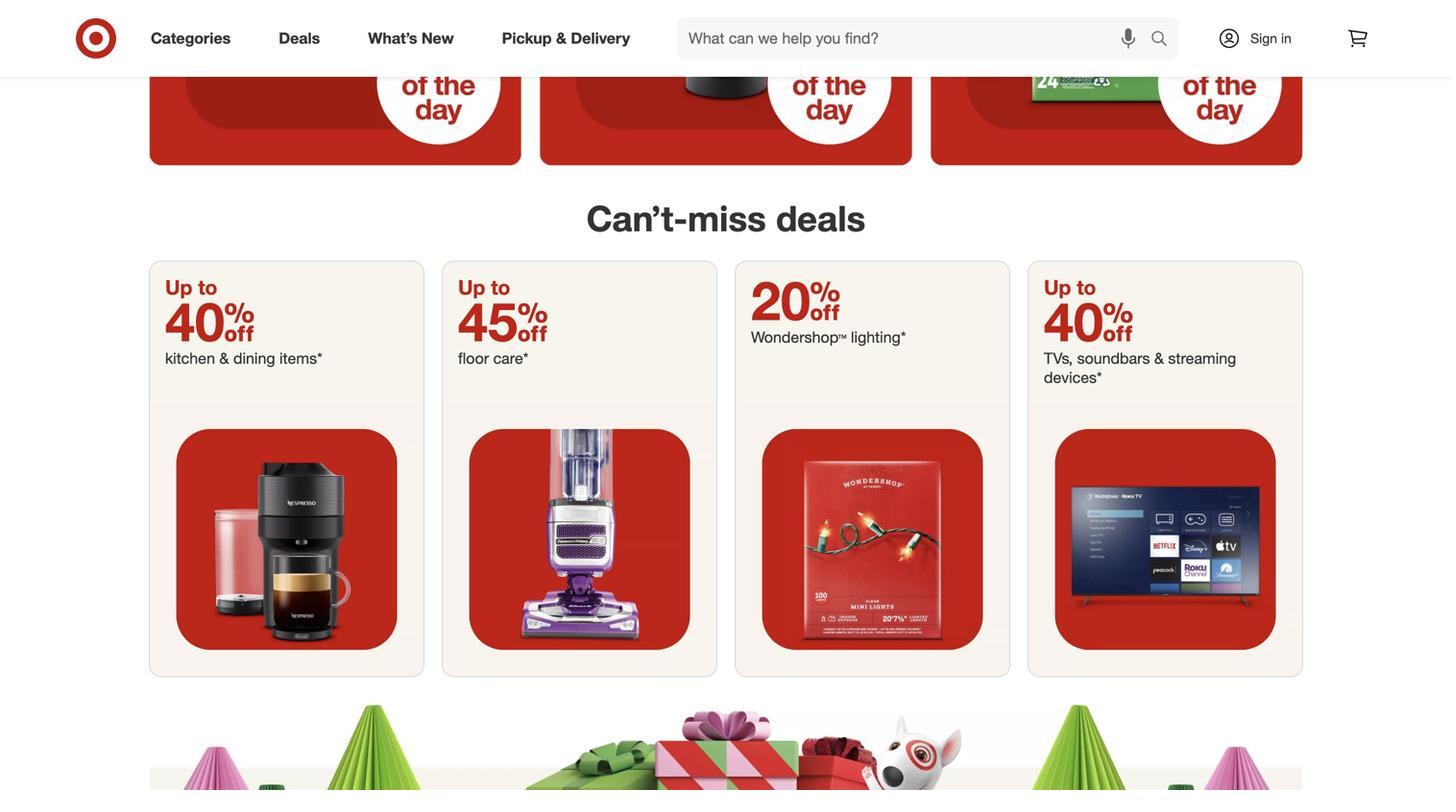 Task type: locate. For each thing, give the bounding box(es) containing it.
1 horizontal spatial to
[[491, 275, 510, 300]]

0 horizontal spatial up
[[165, 275, 192, 300]]

& left dining
[[219, 349, 229, 368]]

&
[[556, 29, 567, 48], [219, 349, 229, 368], [1154, 349, 1164, 368]]

up to up tvs,
[[1044, 275, 1096, 300]]

to
[[198, 275, 217, 300], [491, 275, 510, 300], [1077, 275, 1096, 300]]

deals
[[776, 197, 866, 240]]

™
[[838, 328, 847, 347]]

3 up to from the left
[[1044, 275, 1096, 300]]

3 up from the left
[[1044, 275, 1071, 300]]

1 to from the left
[[198, 275, 217, 300]]

floor care*
[[458, 349, 529, 368]]

2 horizontal spatial up
[[1044, 275, 1071, 300]]

1 horizontal spatial up
[[458, 275, 485, 300]]

0 horizontal spatial &
[[219, 349, 229, 368]]

tvs,
[[1044, 349, 1073, 368]]

pickup & delivery
[[502, 29, 630, 48]]

& for dining
[[219, 349, 229, 368]]

1 40 from the left
[[165, 289, 255, 354]]

soundbars
[[1077, 349, 1150, 368]]

1 horizontal spatial &
[[556, 29, 567, 48]]

1 up to from the left
[[165, 275, 217, 300]]

sign in
[[1251, 30, 1292, 47]]

up
[[165, 275, 192, 300], [458, 275, 485, 300], [1044, 275, 1071, 300]]

40
[[165, 289, 255, 354], [1044, 289, 1134, 354]]

2 up to from the left
[[458, 275, 510, 300]]

categories
[[151, 29, 231, 48]]

up to
[[165, 275, 217, 300], [458, 275, 510, 300], [1044, 275, 1096, 300]]

0 horizontal spatial 40
[[165, 289, 255, 354]]

0 horizontal spatial up to
[[165, 275, 217, 300]]

in
[[1281, 30, 1292, 47]]

up up kitchen
[[165, 275, 192, 300]]

20
[[751, 268, 841, 333]]

tvs, soundbars & streaming devices*
[[1044, 349, 1236, 387]]

what's
[[368, 29, 417, 48]]

& right pickup
[[556, 29, 567, 48]]

delivery
[[571, 29, 630, 48]]

up up floor
[[458, 275, 485, 300]]

1 horizontal spatial 40
[[1044, 289, 1134, 354]]

wondershop
[[751, 328, 838, 347]]

up up tvs,
[[1044, 275, 1071, 300]]

to up floor care*
[[491, 275, 510, 300]]

up to for kitchen
[[165, 275, 217, 300]]

search
[[1142, 31, 1188, 50]]

2 horizontal spatial up to
[[1044, 275, 1096, 300]]

deals
[[279, 29, 320, 48]]

devices*
[[1044, 368, 1102, 387]]

3 to from the left
[[1077, 275, 1096, 300]]

what's new link
[[352, 17, 478, 60]]

2 to from the left
[[491, 275, 510, 300]]

up to up floor care*
[[458, 275, 510, 300]]

& for delivery
[[556, 29, 567, 48]]

2 up from the left
[[458, 275, 485, 300]]

2 horizontal spatial to
[[1077, 275, 1096, 300]]

categories link
[[134, 17, 255, 60]]

40 for soundbars
[[1044, 289, 1134, 354]]

2 horizontal spatial &
[[1154, 349, 1164, 368]]

to up kitchen
[[198, 275, 217, 300]]

deals link
[[262, 17, 344, 60]]

1 horizontal spatial up to
[[458, 275, 510, 300]]

1 up from the left
[[165, 275, 192, 300]]

& left 'streaming'
[[1154, 349, 1164, 368]]

to up soundbars
[[1077, 275, 1096, 300]]

0 horizontal spatial to
[[198, 275, 217, 300]]

2 40 from the left
[[1044, 289, 1134, 354]]

new
[[421, 29, 454, 48]]

sign in link
[[1202, 17, 1322, 60]]

floor
[[458, 349, 489, 368]]

up to for floor
[[458, 275, 510, 300]]

care*
[[493, 349, 529, 368]]

can't-
[[586, 197, 688, 240]]

up to up kitchen
[[165, 275, 217, 300]]

40 for &
[[165, 289, 255, 354]]



Task type: describe. For each thing, give the bounding box(es) containing it.
what's new
[[368, 29, 454, 48]]

What can we help you find? suggestions appear below search field
[[677, 17, 1155, 60]]

search button
[[1142, 17, 1188, 63]]

kitchen
[[165, 349, 215, 368]]

kitchen & dining items*
[[165, 349, 322, 368]]

to for &
[[198, 275, 217, 300]]

items*
[[279, 349, 322, 368]]

up to for tvs,
[[1044, 275, 1096, 300]]

up for kitchen & dining items*
[[165, 275, 192, 300]]

pickup & delivery link
[[486, 17, 654, 60]]

lighting*
[[851, 328, 906, 347]]

to for soundbars
[[1077, 275, 1096, 300]]

miss
[[688, 197, 766, 240]]

dining
[[233, 349, 275, 368]]

can't-miss deals
[[586, 197, 866, 240]]

20 wondershop ™ lighting*
[[751, 268, 906, 347]]

45
[[458, 289, 548, 354]]

up for floor care*
[[458, 275, 485, 300]]

up for tvs, soundbars & streaming devices*
[[1044, 275, 1071, 300]]

pickup
[[502, 29, 552, 48]]

streaming
[[1168, 349, 1236, 368]]

& inside the tvs, soundbars & streaming devices*
[[1154, 349, 1164, 368]]

to for care*
[[491, 275, 510, 300]]

sign
[[1251, 30, 1277, 47]]



Task type: vqa. For each thing, say whether or not it's contained in the screenshot.
What's New
yes



